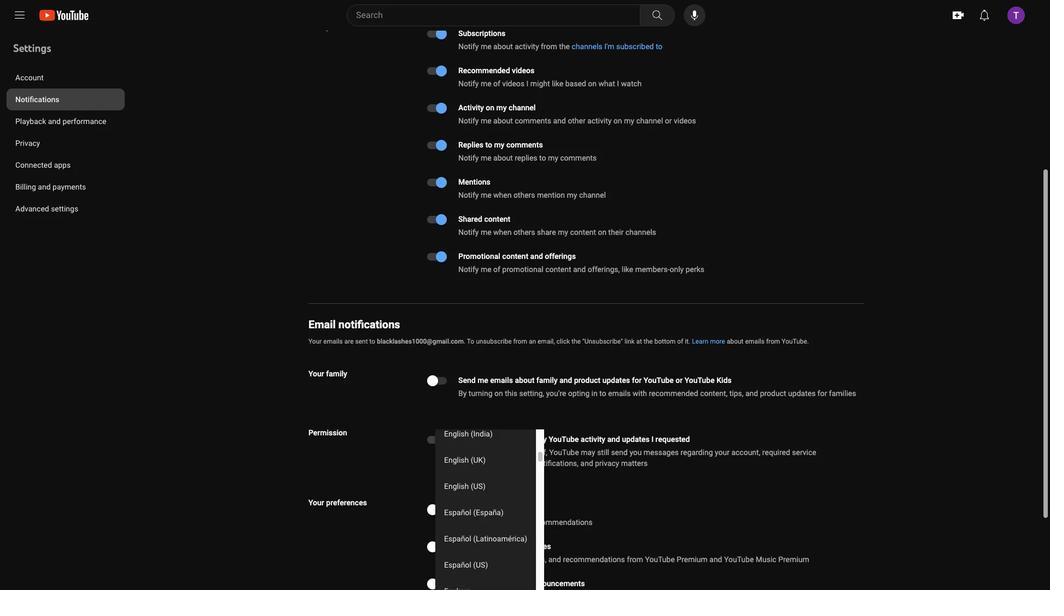 Task type: locate. For each thing, give the bounding box(es) containing it.
activity inside "activity on my channel notify me about comments and other activity on my channel or videos"
[[587, 117, 612, 125]]

recommendations up updates,
[[531, 519, 593, 527]]

notify down recommended
[[458, 79, 479, 88]]

notify inside replies to my comments notify me about replies to my comments
[[458, 154, 479, 162]]

3 notify from the top
[[458, 117, 479, 125]]

settings
[[13, 42, 51, 55]]

what
[[599, 79, 615, 88]]

my right mention
[[567, 191, 577, 200]]

and right playback
[[48, 117, 61, 126]]

about left 'replies'
[[493, 154, 513, 162]]

about up turned on the bottom
[[515, 435, 535, 444]]

1 your preferences from the top
[[308, 22, 367, 31]]

me down 'activity'
[[481, 117, 491, 125]]

0 vertical spatial comments
[[515, 117, 551, 125]]

2 vertical spatial product
[[487, 505, 513, 514]]

2 horizontal spatial i
[[652, 435, 654, 444]]

1 vertical spatial preferences
[[326, 499, 367, 508]]

0 vertical spatial videos
[[512, 66, 534, 75]]

1 vertical spatial activity
[[587, 117, 612, 125]]

when
[[493, 191, 512, 200], [493, 228, 512, 237]]

is
[[505, 449, 511, 457]]

updates down link
[[602, 376, 630, 385]]

updates inside send me emails about my youtube activity and updates i requested if this setting is turned off, youtube may still send you messages regarding your account, required service announcements, legal notifications, and privacy matters
[[622, 435, 650, 444]]

notifications,
[[535, 459, 579, 468]]

2 send from the top
[[458, 435, 476, 444]]

updates left families
[[788, 389, 816, 398]]

channels right their
[[626, 228, 656, 237]]

notify down the shared
[[458, 228, 479, 237]]

when up promotional
[[493, 228, 512, 237]]

to right sent
[[370, 338, 375, 346]]

about up replies to my comments notify me about replies to my comments
[[493, 117, 513, 125]]

your
[[308, 22, 324, 31], [308, 338, 322, 346], [308, 370, 324, 379], [308, 499, 324, 508]]

0 vertical spatial product
[[574, 376, 601, 385]]

an
[[529, 338, 536, 346]]

account,
[[732, 449, 761, 457]]

1 horizontal spatial for
[[818, 389, 827, 398]]

and right tips,
[[745, 389, 758, 398]]

send for send me emails about my youtube activity and updates i requested if this setting is turned off, youtube may still send you messages regarding your account, required service announcements, legal notifications, and privacy matters
[[458, 435, 476, 444]]

activity inside subscriptions notify me about activity from the channels i'm subscribed to
[[515, 42, 539, 51]]

2 vertical spatial activity
[[581, 435, 605, 444]]

1 horizontal spatial like
[[622, 265, 633, 274]]

0 vertical spatial (us)
[[471, 482, 486, 491]]

channel down watch
[[636, 117, 663, 125]]

6 notify from the top
[[458, 228, 479, 237]]

updates up updates,
[[523, 543, 551, 551]]

(us)
[[471, 482, 486, 491], [473, 561, 488, 570]]

español (latinoamérica)
[[444, 535, 527, 544]]

channels i'm subscribed to link
[[572, 41, 663, 52]]

channel inside mentions notify me when others mention my channel
[[579, 191, 606, 200]]

for left families
[[818, 389, 827, 398]]

about up setting, at bottom
[[515, 376, 535, 385]]

español (us)
[[444, 561, 488, 570]]

1 vertical spatial this
[[465, 449, 478, 457]]

by
[[458, 389, 467, 398]]

youtube premium updates announcements, updates, and recommendations from youtube premium and youtube music premium
[[458, 543, 809, 564]]

me inside replies to my comments notify me about replies to my comments
[[481, 154, 491, 162]]

to right in
[[600, 389, 606, 398]]

1 vertical spatial of
[[493, 265, 500, 274]]

1 english from the top
[[444, 430, 469, 439]]

on right turning
[[494, 389, 503, 398]]

to inside subscriptions notify me about activity from the channels i'm subscribed to
[[656, 42, 663, 51]]

like right the offerings, at the right top
[[622, 265, 633, 274]]

1 horizontal spatial channel
[[579, 191, 606, 200]]

like inside recommended videos notify me of videos i might like based on what i watch
[[552, 79, 564, 88]]

1 vertical spatial when
[[493, 228, 512, 237]]

1 español from the top
[[444, 509, 471, 517]]

1 notify from the top
[[458, 42, 479, 51]]

english up if
[[444, 430, 469, 439]]

me down "mentions"
[[481, 191, 491, 200]]

to right subscribed at the right
[[656, 42, 663, 51]]

emails left are
[[323, 338, 343, 346]]

family inside 'send me emails about family and product updates for youtube or youtube kids by turning on this setting, you're opting in to emails with recommended content, tips, and product updates for families'
[[536, 376, 558, 385]]

at
[[636, 338, 642, 346]]

updates right (españa)
[[515, 505, 543, 514]]

comments up 'replies'
[[506, 141, 543, 149]]

your preferences for general product updates announcements and recommendations
[[308, 499, 367, 508]]

billing and payments link
[[7, 176, 125, 198], [7, 176, 125, 198]]

on left their
[[598, 228, 607, 237]]

me down subscriptions
[[481, 42, 491, 51]]

turning
[[469, 389, 493, 398]]

1 others from the top
[[514, 191, 535, 200]]

español for español (españa)
[[444, 509, 471, 517]]

español for español (latinoamérica)
[[444, 535, 471, 544]]

notify down 'activity'
[[458, 117, 479, 125]]

my right share
[[558, 228, 568, 237]]

3 español from the top
[[444, 561, 471, 570]]

(us) for english (us)
[[471, 482, 486, 491]]

0 vertical spatial others
[[514, 191, 535, 200]]

notify down replies
[[458, 154, 479, 162]]

(us) up creator
[[473, 561, 488, 570]]

0 horizontal spatial for
[[632, 376, 642, 385]]

advanced settings
[[15, 205, 78, 213]]

about inside 'send me emails about family and product updates for youtube or youtube kids by turning on this setting, you're opting in to emails with recommended content, tips, and product updates for families'
[[515, 376, 535, 385]]

1 horizontal spatial family
[[536, 376, 558, 385]]

content down offerings
[[545, 265, 571, 274]]

click
[[557, 338, 570, 346]]

1 vertical spatial english
[[444, 456, 469, 465]]

1 horizontal spatial i
[[617, 79, 619, 88]]

general product updates announcements and recommendations
[[458, 505, 593, 527]]

families
[[829, 389, 856, 398]]

1 preferences from the top
[[326, 22, 367, 31]]

notify inside shared content notify me when others share my content on their channels
[[458, 228, 479, 237]]

1 vertical spatial recommendations
[[563, 556, 625, 564]]

when left mention
[[493, 191, 512, 200]]

on left "what"
[[588, 79, 597, 88]]

notify
[[458, 42, 479, 51], [458, 79, 479, 88], [458, 117, 479, 125], [458, 154, 479, 162], [458, 191, 479, 200], [458, 228, 479, 237], [458, 265, 479, 274]]

about inside send me emails about my youtube activity and updates i requested if this setting is turned off, youtube may still send you messages regarding your account, required service announcements, legal notifications, and privacy matters
[[515, 435, 535, 444]]

notify down subscriptions
[[458, 42, 479, 51]]

channels left i'm
[[572, 42, 602, 51]]

1 vertical spatial product
[[760, 389, 786, 398]]

0 vertical spatial recommendations
[[531, 519, 593, 527]]

and inside "activity on my channel notify me about comments and other activity on my channel or videos"
[[553, 117, 566, 125]]

and up send
[[607, 435, 620, 444]]

promotional
[[458, 252, 500, 261]]

0 vertical spatial channel
[[509, 103, 536, 112]]

mentions notify me when others mention my channel
[[458, 178, 606, 200]]

1 horizontal spatial product
[[574, 376, 601, 385]]

list box containing english (india)
[[435, 154, 536, 591]]

their
[[608, 228, 624, 237]]

channels inside subscriptions notify me about activity from the channels i'm subscribed to
[[572, 42, 602, 51]]

replies to my comments notify me about replies to my comments
[[458, 141, 597, 162]]

0 vertical spatial español
[[444, 509, 471, 517]]

and right "billing"
[[38, 183, 51, 191]]

0 vertical spatial when
[[493, 191, 512, 200]]

others left share
[[514, 228, 535, 237]]

from inside subscriptions notify me about activity from the channels i'm subscribed to
[[541, 42, 557, 51]]

español down english (us)
[[444, 509, 471, 517]]

english up 'general'
[[444, 482, 469, 491]]

3 english from the top
[[444, 482, 469, 491]]

notify inside the promotional content and offerings notify me of promotional content and offerings, like members-only perks
[[458, 265, 479, 274]]

content up the promotional content and offerings notify me of promotional content and offerings, like members-only perks at the top
[[570, 228, 596, 237]]

0 vertical spatial preferences
[[326, 22, 367, 31]]

mentions
[[458, 178, 491, 187]]

your preferences
[[308, 22, 367, 31], [308, 499, 367, 508]]

might
[[530, 79, 550, 88]]

about
[[493, 42, 513, 51], [493, 117, 513, 125], [493, 154, 513, 162], [727, 338, 744, 346], [515, 376, 535, 385], [515, 435, 535, 444]]

1 vertical spatial for
[[818, 389, 827, 398]]

emails right more
[[745, 338, 765, 346]]

0 vertical spatial activity
[[515, 42, 539, 51]]

send inside send me emails about my youtube activity and updates i requested if this setting is turned off, youtube may still send you messages regarding your account, required service announcements, legal notifications, and privacy matters
[[458, 435, 476, 444]]

None search field
[[327, 4, 677, 26]]

preferences for general
[[326, 499, 367, 508]]

opting
[[568, 389, 590, 398]]

the right click
[[572, 338, 581, 346]]

1 vertical spatial or
[[676, 376, 683, 385]]

recommendations up announcements
[[563, 556, 625, 564]]

emails up turning
[[490, 376, 513, 385]]

1 horizontal spatial premium
[[677, 556, 708, 564]]

2 vertical spatial videos
[[674, 117, 696, 125]]

0 horizontal spatial or
[[665, 117, 672, 125]]

updates
[[602, 376, 630, 385], [788, 389, 816, 398], [622, 435, 650, 444], [515, 505, 543, 514], [523, 543, 551, 551], [486, 580, 513, 589]]

emails inside send me emails about my youtube activity and updates i requested if this setting is turned off, youtube may still send you messages regarding your account, required service announcements, legal notifications, and privacy matters
[[490, 435, 513, 444]]

like right might
[[552, 79, 564, 88]]

subscriptions
[[458, 29, 506, 38]]

me
[[481, 42, 491, 51], [481, 79, 491, 88], [481, 117, 491, 125], [481, 154, 491, 162], [481, 191, 491, 200], [481, 228, 491, 237], [481, 265, 491, 274], [478, 376, 488, 385], [478, 435, 488, 444]]

matters
[[621, 459, 648, 468]]

send for send me emails about family and product updates for youtube or youtube kids by turning on this setting, you're opting in to emails with recommended content, tips, and product updates for families
[[458, 376, 476, 385]]

and down "may"
[[580, 459, 593, 468]]

service
[[792, 449, 817, 457]]

0 vertical spatial your preferences
[[308, 22, 367, 31]]

0 vertical spatial of
[[493, 79, 500, 88]]

recommendations
[[531, 519, 593, 527], [563, 556, 625, 564]]

2 preferences from the top
[[326, 499, 367, 508]]

i'm
[[604, 42, 614, 51]]

this left setting, at bottom
[[505, 389, 517, 398]]

notifications
[[338, 318, 400, 331]]

or inside "activity on my channel notify me about comments and other activity on my channel or videos"
[[665, 117, 672, 125]]

this inside send me emails about my youtube activity and updates i requested if this setting is turned off, youtube may still send you messages regarding your account, required service announcements, legal notifications, and privacy matters
[[465, 449, 478, 457]]

updates down announcements,
[[486, 580, 513, 589]]

0 horizontal spatial channels
[[572, 42, 602, 51]]

2 english from the top
[[444, 456, 469, 465]]

1 your from the top
[[308, 22, 324, 31]]

and up promotional
[[530, 252, 543, 261]]

on inside recommended videos notify me of videos i might like based on what i watch
[[588, 79, 597, 88]]

0 horizontal spatial i
[[526, 79, 529, 88]]

setting
[[479, 449, 503, 457]]

the inside subscriptions notify me about activity from the channels i'm subscribed to
[[559, 42, 570, 51]]

i left might
[[526, 79, 529, 88]]

shared
[[458, 215, 482, 224]]

activity up "may"
[[581, 435, 605, 444]]

me down the shared
[[481, 228, 491, 237]]

2 español from the top
[[444, 535, 471, 544]]

notifications link
[[7, 89, 125, 110], [7, 89, 125, 110]]

on inside shared content notify me when others share my content on their channels
[[598, 228, 607, 237]]

0 vertical spatial this
[[505, 389, 517, 398]]

announcements
[[458, 519, 514, 527]]

your emails are sent to blacklashes1000@gmail.com . to unsubscribe from an email, click the "unsubscribe" link at the bottom of it. learn more about emails from youtube.
[[308, 338, 809, 346]]

others left mention
[[514, 191, 535, 200]]

0 vertical spatial english
[[444, 430, 469, 439]]

i
[[526, 79, 529, 88], [617, 79, 619, 88], [652, 435, 654, 444]]

permission
[[308, 429, 347, 438]]

product up in
[[574, 376, 601, 385]]

channels inside shared content notify me when others share my content on their channels
[[626, 228, 656, 237]]

0 vertical spatial or
[[665, 117, 672, 125]]

2 notify from the top
[[458, 79, 479, 88]]

5 notify from the top
[[458, 191, 479, 200]]

your
[[715, 449, 730, 457]]

promotional content and offerings notify me of promotional content and offerings, like members-only perks
[[458, 252, 705, 274]]

connected apps link
[[7, 154, 125, 176], [7, 154, 125, 176]]

for up with
[[632, 376, 642, 385]]

when inside shared content notify me when others share my content on their channels
[[493, 228, 512, 237]]

1 vertical spatial comments
[[506, 141, 543, 149]]

2 vertical spatial español
[[444, 561, 471, 570]]

list box
[[435, 154, 536, 591]]

1 vertical spatial others
[[514, 228, 535, 237]]

sent
[[355, 338, 368, 346]]

this
[[505, 389, 517, 398], [465, 449, 478, 457]]

content up promotional
[[502, 252, 528, 261]]

me inside recommended videos notify me of videos i might like based on what i watch
[[481, 79, 491, 88]]

connected apps
[[15, 161, 71, 170]]

español up creator
[[444, 561, 471, 570]]

english left (uk)
[[444, 456, 469, 465]]

about inside subscriptions notify me about activity from the channels i'm subscribed to
[[493, 42, 513, 51]]

1 horizontal spatial or
[[676, 376, 683, 385]]

and left other
[[553, 117, 566, 125]]

me inside "activity on my channel notify me about comments and other activity on my channel or videos"
[[481, 117, 491, 125]]

to inside 'send me emails about family and product updates for youtube or youtube kids by turning on this setting, you're opting in to emails with recommended content, tips, and product updates for families'
[[600, 389, 606, 398]]

0 horizontal spatial this
[[465, 449, 478, 457]]

playback and performance link
[[7, 110, 125, 132], [7, 110, 125, 132]]

activity right other
[[587, 117, 612, 125]]

your preferences for subscriptions notify me about activity from the channels i'm subscribed to
[[308, 22, 367, 31]]

tips,
[[729, 389, 744, 398]]

channel right mention
[[579, 191, 606, 200]]

1 horizontal spatial this
[[505, 389, 517, 398]]

1 vertical spatial español
[[444, 535, 471, 544]]

(españa)
[[473, 509, 504, 517]]

me down recommended
[[481, 79, 491, 88]]

4 notify from the top
[[458, 154, 479, 162]]

unsubscribe
[[476, 338, 512, 346]]

1 vertical spatial (us)
[[473, 561, 488, 570]]

2 horizontal spatial channel
[[636, 117, 663, 125]]

español up español (us)
[[444, 535, 471, 544]]

0 horizontal spatial like
[[552, 79, 564, 88]]

account
[[15, 73, 44, 82]]

others inside shared content notify me when others share my content on their channels
[[514, 228, 535, 237]]

1 vertical spatial your preferences
[[308, 499, 367, 508]]

0 vertical spatial channels
[[572, 42, 602, 51]]

send up if
[[458, 435, 476, 444]]

channels
[[572, 42, 602, 51], [626, 228, 656, 237]]

español for español (us)
[[444, 561, 471, 570]]

about inside replies to my comments notify me about replies to my comments
[[493, 154, 513, 162]]

comments
[[515, 117, 551, 125], [506, 141, 543, 149], [560, 154, 597, 162]]

product right tips,
[[760, 389, 786, 398]]

0 horizontal spatial product
[[487, 505, 513, 514]]

me down promotional
[[481, 265, 491, 274]]

like
[[552, 79, 564, 88], [622, 265, 633, 274]]

i inside send me emails about my youtube activity and updates i requested if this setting is turned off, youtube may still send you messages regarding your account, required service announcements, legal notifications, and privacy matters
[[652, 435, 654, 444]]

english for english (us)
[[444, 482, 469, 491]]

comments up replies to my comments notify me about replies to my comments
[[515, 117, 551, 125]]

7 notify from the top
[[458, 265, 479, 274]]

of down promotional
[[493, 265, 500, 274]]

activity inside send me emails about my youtube activity and updates i requested if this setting is turned off, youtube may still send you messages regarding your account, required service announcements, legal notifications, and privacy matters
[[581, 435, 605, 444]]

bottom
[[655, 338, 676, 346]]

share
[[537, 228, 556, 237]]

channel down might
[[509, 103, 536, 112]]

2 your preferences from the top
[[308, 499, 367, 508]]

notify down "mentions"
[[458, 191, 479, 200]]

premium
[[490, 543, 522, 551], [677, 556, 708, 564], [778, 556, 809, 564]]

me inside the promotional content and offerings notify me of promotional content and offerings, like members-only perks
[[481, 265, 491, 274]]

2 vertical spatial english
[[444, 482, 469, 491]]

when inside mentions notify me when others mention my channel
[[493, 191, 512, 200]]

my right 'activity'
[[496, 103, 507, 112]]

(uk)
[[471, 456, 486, 465]]

or inside 'send me emails about family and product updates for youtube or youtube kids by turning on this setting, you're opting in to emails with recommended content, tips, and product updates for families'
[[676, 376, 683, 385]]

0 vertical spatial like
[[552, 79, 564, 88]]

2 others from the top
[[514, 228, 535, 237]]

emails left with
[[608, 389, 631, 398]]

my right 'replies'
[[548, 154, 558, 162]]

send inside 'send me emails about family and product updates for youtube or youtube kids by turning on this setting, you're opting in to emails with recommended content, tips, and product updates for families'
[[458, 376, 476, 385]]

updates up you
[[622, 435, 650, 444]]

me inside subscriptions notify me about activity from the channels i'm subscribed to
[[481, 42, 491, 51]]

2 when from the top
[[493, 228, 512, 237]]

or
[[665, 117, 672, 125], [676, 376, 683, 385]]

of left it.
[[677, 338, 683, 346]]

email
[[308, 318, 336, 331]]

i up messages
[[652, 435, 654, 444]]

family down are
[[326, 370, 347, 379]]

activity up recommended videos notify me of videos i might like based on what i watch
[[515, 42, 539, 51]]

content
[[484, 215, 510, 224], [570, 228, 596, 237], [502, 252, 528, 261], [545, 265, 571, 274]]

1 vertical spatial channels
[[626, 228, 656, 237]]

product up announcements
[[487, 505, 513, 514]]

1 vertical spatial like
[[622, 265, 633, 274]]

family up you're
[[536, 376, 558, 385]]

2 vertical spatial channel
[[579, 191, 606, 200]]

and up '(latinoamérica)'
[[516, 519, 529, 527]]

subscribed
[[616, 42, 654, 51]]

0 vertical spatial send
[[458, 376, 476, 385]]

the right at
[[644, 338, 653, 346]]

1 vertical spatial send
[[458, 435, 476, 444]]

1 when from the top
[[493, 191, 512, 200]]

1 horizontal spatial channels
[[626, 228, 656, 237]]

my down watch
[[624, 117, 634, 125]]

me up the setting
[[478, 435, 488, 444]]

emails up is
[[490, 435, 513, 444]]

0 horizontal spatial the
[[559, 42, 570, 51]]

1 send from the top
[[458, 376, 476, 385]]

send me emails about family and product updates for youtube or youtube kids by turning on this setting, you're opting in to emails with recommended content, tips, and product updates for families
[[458, 376, 856, 398]]

and down updates,
[[515, 580, 528, 589]]

2 your from the top
[[308, 338, 322, 346]]

send up by
[[458, 376, 476, 385]]

this right if
[[465, 449, 478, 457]]



Task type: describe. For each thing, give the bounding box(es) containing it.
recommendations inside youtube premium updates announcements, updates, and recommendations from youtube premium and youtube music premium
[[563, 556, 625, 564]]

learn more link
[[692, 337, 725, 347]]

2 vertical spatial of
[[677, 338, 683, 346]]

email,
[[538, 338, 555, 346]]

comments inside "activity on my channel notify me about comments and other activity on my channel or videos"
[[515, 117, 551, 125]]

(us) for español (us)
[[473, 561, 488, 570]]

may
[[581, 449, 595, 457]]

my inside mentions notify me when others mention my channel
[[567, 191, 577, 200]]

1 vertical spatial channel
[[636, 117, 663, 125]]

replies
[[515, 154, 537, 162]]

apps
[[54, 161, 71, 170]]

are
[[344, 338, 354, 346]]

send me emails about my youtube activity and updates i requested image
[[427, 436, 447, 444]]

and right updates,
[[548, 556, 561, 564]]

notify inside "activity on my channel notify me about comments and other activity on my channel or videos"
[[458, 117, 479, 125]]

updates inside youtube premium updates announcements, updates, and recommendations from youtube premium and youtube music premium
[[523, 543, 551, 551]]

and inside general product updates announcements and recommendations
[[516, 519, 529, 527]]

privacy
[[595, 459, 619, 468]]

and up you're
[[560, 376, 572, 385]]

like inside the promotional content and offerings notify me of promotional content and offerings, like members-only perks
[[622, 265, 633, 274]]

in
[[592, 389, 598, 398]]

3 your from the top
[[308, 370, 324, 379]]

playback
[[15, 117, 46, 126]]

2 horizontal spatial premium
[[778, 556, 809, 564]]

content right the shared
[[484, 215, 510, 224]]

youtube.
[[782, 338, 809, 346]]

turned
[[512, 449, 534, 457]]

promotional
[[502, 265, 544, 274]]

more
[[710, 338, 725, 346]]

(latinoamérica)
[[473, 535, 527, 544]]

announcements,
[[458, 459, 515, 468]]

0 horizontal spatial family
[[326, 370, 347, 379]]

(india)
[[471, 430, 493, 439]]

you
[[630, 449, 642, 457]]

product inside general product updates announcements and recommendations
[[487, 505, 513, 514]]

connected
[[15, 161, 52, 170]]

to
[[467, 338, 474, 346]]

updates inside general product updates announcements and recommendations
[[515, 505, 543, 514]]

billing and payments
[[15, 183, 86, 191]]

other
[[568, 117, 586, 125]]

my right replies
[[494, 141, 505, 149]]

1 vertical spatial videos
[[502, 79, 525, 88]]

2 vertical spatial comments
[[560, 154, 597, 162]]

shared content notify me when others share my content on their channels
[[458, 215, 656, 237]]

notify inside mentions notify me when others mention my channel
[[458, 191, 479, 200]]

settings
[[51, 205, 78, 213]]

learn
[[692, 338, 708, 346]]

english for english (india)
[[444, 430, 469, 439]]

link
[[625, 338, 635, 346]]

my inside shared content notify me when others share my content on their channels
[[558, 228, 568, 237]]

"unsubscribe"
[[582, 338, 623, 346]]

requested
[[656, 435, 690, 444]]

regarding
[[681, 449, 713, 457]]

announcements
[[530, 580, 585, 589]]

english (us)
[[444, 482, 486, 491]]

avatar image image
[[1008, 7, 1025, 24]]

of inside recommended videos notify me of videos i might like based on what i watch
[[493, 79, 500, 88]]

still
[[597, 449, 609, 457]]

to right replies
[[485, 141, 492, 149]]

mention
[[537, 191, 565, 200]]

email notifications
[[308, 318, 400, 331]]

creator
[[458, 580, 484, 589]]

creator updates and announcements
[[458, 580, 585, 589]]

2 horizontal spatial product
[[760, 389, 786, 398]]

english (uk)
[[444, 456, 486, 465]]

perks
[[686, 265, 705, 274]]

and down offerings
[[573, 265, 586, 274]]

advanced
[[15, 205, 49, 213]]

replies
[[458, 141, 484, 149]]

off,
[[536, 449, 547, 457]]

me inside mentions notify me when others mention my channel
[[481, 191, 491, 200]]

general
[[458, 505, 485, 514]]

recommended videos notify me of videos i might like based on what i watch
[[458, 66, 642, 88]]

4 your from the top
[[308, 499, 324, 508]]

me inside 'send me emails about family and product updates for youtube or youtube kids by turning on this setting, you're opting in to emails with recommended content, tips, and product updates for families'
[[478, 376, 488, 385]]

notifications
[[15, 95, 59, 104]]

payments
[[53, 183, 86, 191]]

recommended
[[458, 66, 510, 75]]

preferences for subscriptions
[[326, 22, 367, 31]]

0 horizontal spatial channel
[[509, 103, 536, 112]]

english for english (uk)
[[444, 456, 469, 465]]

me inside shared content notify me when others share my content on their channels
[[481, 228, 491, 237]]

activity
[[458, 103, 484, 112]]

messages
[[644, 449, 679, 457]]

Search text field
[[356, 8, 638, 22]]

about right more
[[727, 338, 744, 346]]

my inside send me emails about my youtube activity and updates i requested if this setting is turned off, youtube may still send you messages regarding your account, required service announcements, legal notifications, and privacy matters
[[536, 435, 547, 444]]

and left music
[[710, 556, 722, 564]]

subscriptions notify me about activity from the channels i'm subscribed to
[[458, 29, 663, 51]]

español (españa)
[[444, 509, 504, 517]]

playback and performance
[[15, 117, 106, 126]]

music
[[756, 556, 777, 564]]

from inside youtube premium updates announcements, updates, and recommendations from youtube premium and youtube music premium
[[627, 556, 643, 564]]

announcements,
[[458, 556, 516, 564]]

notify inside subscriptions notify me about activity from the channels i'm subscribed to
[[458, 42, 479, 51]]

.
[[464, 338, 466, 346]]

send me emails about my youtube activity and updates i requested if this setting is turned off, youtube may still send you messages regarding your account, required service announcements, legal notifications, and privacy matters
[[458, 435, 817, 468]]

others inside mentions notify me when others mention my channel
[[514, 191, 535, 200]]

privacy
[[15, 139, 40, 148]]

watch
[[621, 79, 642, 88]]

0 vertical spatial for
[[632, 376, 642, 385]]

with
[[633, 389, 647, 398]]

recommended
[[649, 389, 698, 398]]

on inside 'send me emails about family and product updates for youtube or youtube kids by turning on this setting, you're opting in to emails with recommended content, tips, and product updates for families'
[[494, 389, 503, 398]]

about inside "activity on my channel notify me about comments and other activity on my channel or videos"
[[493, 117, 513, 125]]

on right 'activity'
[[486, 103, 495, 112]]

members-
[[635, 265, 670, 274]]

activity on my channel notify me about comments and other activity on my channel or videos
[[458, 103, 696, 125]]

this inside 'send me emails about family and product updates for youtube or youtube kids by turning on this setting, you're opting in to emails with recommended content, tips, and product updates for families'
[[505, 389, 517, 398]]

legal
[[517, 459, 533, 468]]

1 horizontal spatial the
[[572, 338, 581, 346]]

on down "what"
[[614, 117, 622, 125]]

blacklashes1000@gmail.com
[[377, 338, 464, 346]]

kids
[[717, 376, 732, 385]]

to right 'replies'
[[539, 154, 546, 162]]

0 horizontal spatial premium
[[490, 543, 522, 551]]

billing
[[15, 183, 36, 191]]

offerings,
[[588, 265, 620, 274]]

2 horizontal spatial the
[[644, 338, 653, 346]]

recommendations inside general product updates announcements and recommendations
[[531, 519, 593, 527]]

of inside the promotional content and offerings notify me of promotional content and offerings, like members-only perks
[[493, 265, 500, 274]]

me inside send me emails about my youtube activity and updates i requested if this setting is turned off, youtube may still send you messages regarding your account, required service announcements, legal notifications, and privacy matters
[[478, 435, 488, 444]]

your family
[[308, 370, 347, 379]]

required
[[762, 449, 790, 457]]

notify inside recommended videos notify me of videos i might like based on what i watch
[[458, 79, 479, 88]]

performance
[[63, 117, 106, 126]]

english (india)
[[444, 430, 493, 439]]

updates,
[[518, 556, 547, 564]]

videos inside "activity on my channel notify me about comments and other activity on my channel or videos"
[[674, 117, 696, 125]]



Task type: vqa. For each thing, say whether or not it's contained in the screenshot.
at at the right
yes



